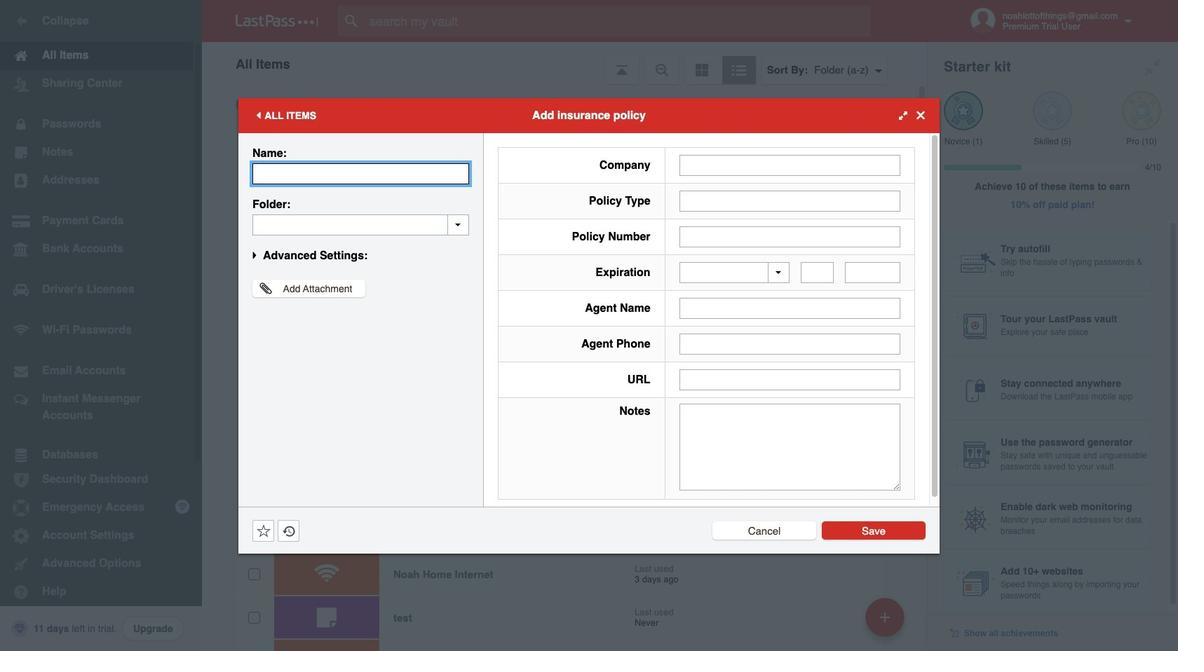 Task type: vqa. For each thing, say whether or not it's contained in the screenshot.
Caret Right Icon in the bottom of the page
no



Task type: describe. For each thing, give the bounding box(es) containing it.
main navigation navigation
[[0, 0, 202, 652]]

new item image
[[880, 613, 890, 622]]



Task type: locate. For each thing, give the bounding box(es) containing it.
dialog
[[238, 98, 940, 554]]

None text field
[[679, 155, 901, 176], [252, 163, 469, 184], [252, 214, 469, 235], [679, 226, 901, 247], [801, 262, 834, 283], [845, 262, 901, 283], [679, 298, 901, 319], [679, 334, 901, 355], [679, 155, 901, 176], [252, 163, 469, 184], [252, 214, 469, 235], [679, 226, 901, 247], [801, 262, 834, 283], [845, 262, 901, 283], [679, 298, 901, 319], [679, 334, 901, 355]]

search my vault text field
[[338, 6, 898, 36]]

None text field
[[679, 190, 901, 211], [679, 370, 901, 391], [679, 404, 901, 491], [679, 190, 901, 211], [679, 370, 901, 391], [679, 404, 901, 491]]

lastpass image
[[236, 15, 318, 27]]

Search search field
[[338, 6, 898, 36]]

vault options navigation
[[202, 42, 927, 84]]

new item navigation
[[861, 594, 913, 652]]



